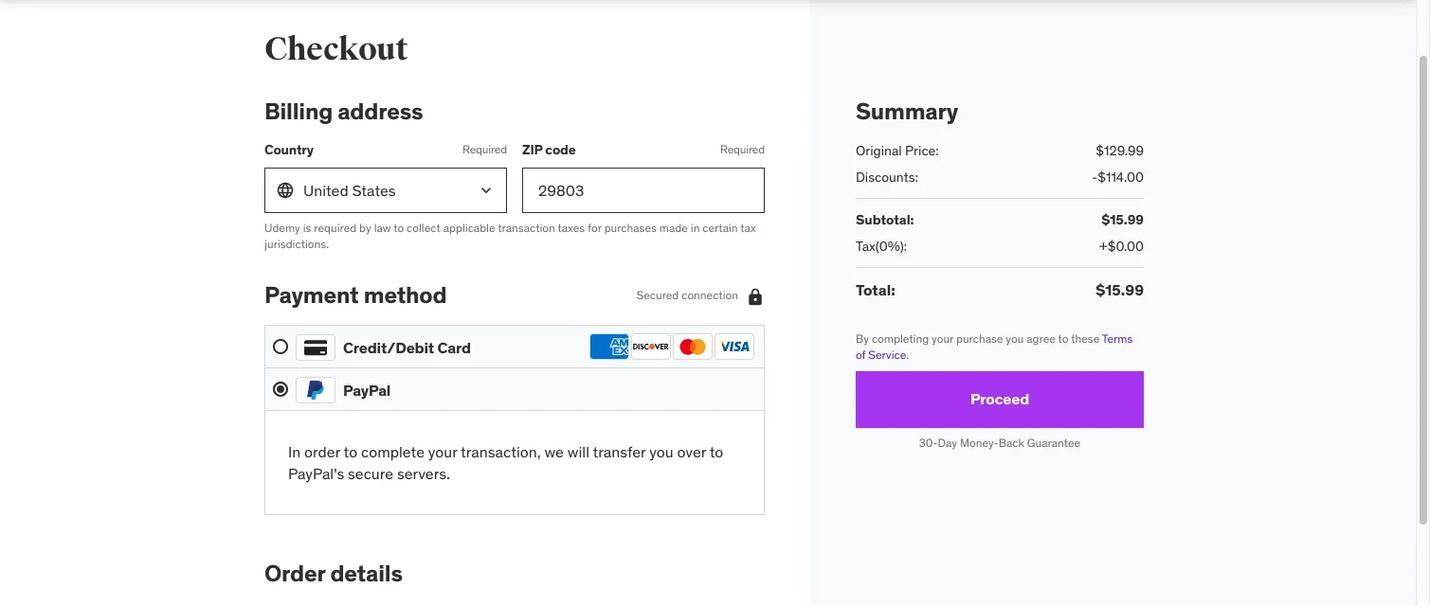 Task type: describe. For each thing, give the bounding box(es) containing it.
law
[[374, 221, 391, 235]]

$0.00
[[1108, 238, 1144, 255]]

day
[[938, 436, 958, 450]]

to inside udemy is required by law to collect applicable transaction taxes for purchases made in certain tax jurisdictions.
[[394, 221, 404, 235]]

service
[[869, 348, 907, 362]]

code
[[545, 142, 576, 159]]

secured connection
[[637, 289, 738, 303]]

1 horizontal spatial you
[[1006, 332, 1024, 346]]

credit/debit
[[343, 338, 434, 357]]

- $114.00
[[1092, 169, 1144, 186]]

total:
[[856, 281, 896, 300]]

30-day money-back guarantee
[[919, 436, 1081, 450]]

checkout
[[264, 29, 408, 69]]

method
[[364, 281, 447, 310]]

payment method element
[[264, 281, 765, 516]]

paypal image
[[296, 377, 336, 404]]

credit/debit card button
[[273, 334, 757, 361]]

connection
[[682, 289, 738, 303]]

applicable
[[443, 221, 495, 235]]

subtotal:
[[856, 212, 914, 229]]

completing
[[872, 332, 929, 346]]

purchases
[[604, 221, 657, 235]]

.
[[907, 348, 909, 362]]

back
[[999, 436, 1025, 450]]

credit/debit card
[[343, 338, 471, 357]]

billing address
[[264, 97, 423, 126]]

card
[[437, 338, 471, 357]]

5 or 9 digit text field
[[522, 168, 765, 213]]

zip code
[[522, 142, 576, 159]]

billing
[[264, 97, 333, 126]]

paypal
[[343, 381, 391, 400]]

in
[[288, 443, 301, 462]]

by completing your purchase you agree to these
[[856, 332, 1102, 346]]

by
[[359, 221, 371, 235]]

$15.99 for subtotal:
[[1102, 212, 1144, 229]]

mastercard image
[[673, 334, 713, 360]]

payment method
[[264, 281, 447, 310]]

udemy
[[264, 221, 300, 235]]

transaction,
[[461, 443, 541, 462]]

to left these
[[1058, 332, 1069, 346]]

+ $0.00
[[1100, 238, 1144, 255]]

terms
[[1102, 332, 1133, 346]]

servers.
[[397, 464, 450, 483]]

payment
[[264, 281, 359, 310]]

$129.99
[[1096, 142, 1144, 159]]

certain
[[703, 221, 738, 235]]

these
[[1071, 332, 1100, 346]]

of
[[856, 348, 866, 362]]

terms of service
[[856, 332, 1133, 362]]

in
[[691, 221, 700, 235]]

over
[[677, 443, 706, 462]]

transfer
[[593, 443, 646, 462]]

collect
[[407, 221, 441, 235]]

address
[[338, 97, 423, 126]]

taxes
[[558, 221, 585, 235]]

purchase
[[957, 332, 1003, 346]]

terms of service link
[[856, 332, 1133, 362]]

is
[[303, 221, 311, 235]]

small image
[[746, 287, 765, 306]]

to right order
[[344, 443, 357, 462]]

tax(0%):
[[856, 238, 907, 255]]

30-
[[919, 436, 938, 450]]

country
[[264, 142, 314, 159]]

secure
[[348, 464, 393, 483]]

to right over
[[710, 443, 724, 462]]

we
[[545, 443, 564, 462]]

jurisdictions.
[[264, 237, 329, 251]]

proceed button
[[856, 372, 1144, 429]]

required
[[314, 221, 357, 235]]

order details
[[264, 559, 403, 589]]



Task type: vqa. For each thing, say whether or not it's contained in the screenshot.
PURCHASE
yes



Task type: locate. For each thing, give the bounding box(es) containing it.
2 required from the left
[[720, 143, 765, 157]]

proceed
[[971, 390, 1030, 409]]

$15.99
[[1102, 212, 1144, 229], [1096, 281, 1144, 300]]

your inside in order to complete your transaction, we will transfer you over to paypal's secure servers.
[[428, 443, 457, 462]]

price:
[[905, 142, 939, 159]]

money-
[[960, 436, 999, 450]]

agree
[[1027, 332, 1056, 346]]

for
[[588, 221, 602, 235]]

order
[[264, 559, 325, 589]]

1 vertical spatial $15.99
[[1096, 281, 1144, 300]]

amex image
[[590, 334, 629, 360]]

to right "law"
[[394, 221, 404, 235]]

order
[[304, 443, 340, 462]]

$15.99 down + $0.00 at the top of the page
[[1096, 281, 1144, 300]]

visa image
[[715, 334, 755, 360]]

1 required from the left
[[463, 143, 507, 157]]

you left over
[[650, 443, 674, 462]]

1 horizontal spatial your
[[932, 332, 954, 346]]

made
[[660, 221, 688, 235]]

zip
[[522, 142, 543, 159]]

required for zip code
[[720, 143, 765, 157]]

you
[[1006, 332, 1024, 346], [650, 443, 674, 462]]

1 horizontal spatial required
[[720, 143, 765, 157]]

transaction
[[498, 221, 555, 235]]

by
[[856, 332, 869, 346]]

will
[[568, 443, 590, 462]]

+
[[1100, 238, 1108, 255]]

your left purchase
[[932, 332, 954, 346]]

0 horizontal spatial required
[[463, 143, 507, 157]]

0 vertical spatial your
[[932, 332, 954, 346]]

summary element
[[856, 97, 1144, 302]]

1 vertical spatial your
[[428, 443, 457, 462]]

you inside in order to complete your transaction, we will transfer you over to paypal's secure servers.
[[650, 443, 674, 462]]

billing address element
[[264, 97, 765, 253]]

$114.00
[[1098, 169, 1144, 186]]

udemy is required by law to collect applicable transaction taxes for purchases made in certain tax jurisdictions.
[[264, 221, 756, 251]]

$15.99 up + $0.00 at the top of the page
[[1102, 212, 1144, 229]]

required left zip on the top of page
[[463, 143, 507, 157]]

card image
[[296, 335, 336, 361]]

secured
[[637, 289, 679, 303]]

you left agree
[[1006, 332, 1024, 346]]

0 horizontal spatial you
[[650, 443, 674, 462]]

your up servers.
[[428, 443, 457, 462]]

in order to complete your transaction, we will transfer you over to paypal's secure servers.
[[288, 443, 724, 483]]

paypal's
[[288, 464, 344, 483]]

summary
[[856, 97, 958, 126]]

0 vertical spatial you
[[1006, 332, 1024, 346]]

details
[[330, 559, 403, 589]]

1 vertical spatial you
[[650, 443, 674, 462]]

discover image
[[631, 334, 671, 360]]

to
[[394, 221, 404, 235], [1058, 332, 1069, 346], [344, 443, 357, 462], [710, 443, 724, 462]]

tax
[[741, 221, 756, 235]]

original price:
[[856, 142, 939, 159]]

complete
[[361, 443, 425, 462]]

paypal button
[[273, 377, 757, 404]]

required for country
[[463, 143, 507, 157]]

0 horizontal spatial your
[[428, 443, 457, 462]]

required
[[463, 143, 507, 157], [720, 143, 765, 157]]

discounts:
[[856, 169, 918, 186]]

required up tax
[[720, 143, 765, 157]]

guarantee
[[1027, 436, 1081, 450]]

0 vertical spatial $15.99
[[1102, 212, 1144, 229]]

-
[[1092, 169, 1098, 186]]

your
[[932, 332, 954, 346], [428, 443, 457, 462]]

original
[[856, 142, 902, 159]]

$15.99 for total:
[[1096, 281, 1144, 300]]



